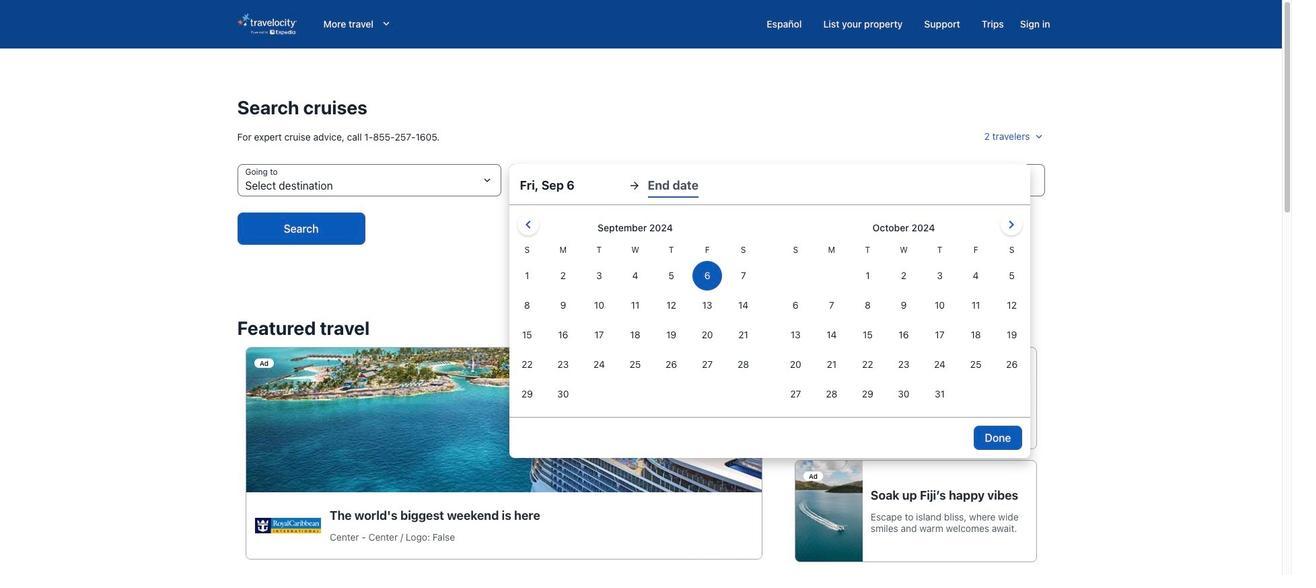 Task type: describe. For each thing, give the bounding box(es) containing it.
previous month image
[[520, 217, 536, 233]]



Task type: locate. For each thing, give the bounding box(es) containing it.
featured travel region
[[229, 310, 1053, 571]]

travelocity logo image
[[237, 13, 297, 35]]

next month image
[[1004, 217, 1020, 233]]

main content
[[0, 48, 1283, 576]]

2 travelers image
[[1033, 131, 1045, 143]]



Task type: vqa. For each thing, say whether or not it's contained in the screenshot.
Osaka featuring a square or plaza, zoo animals and a city image
no



